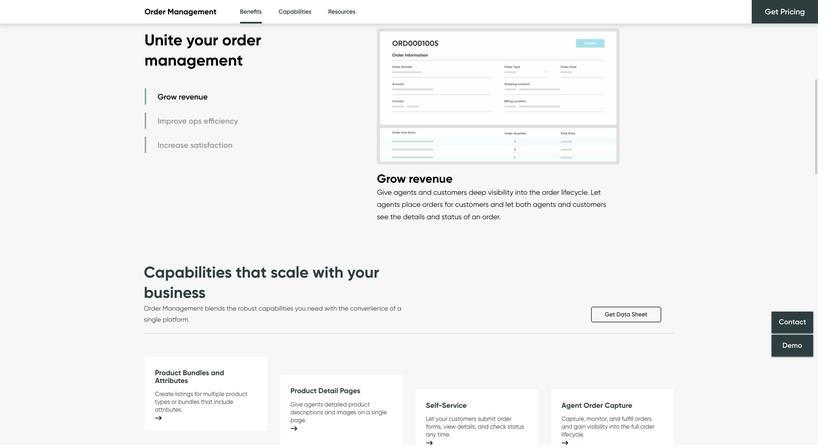 Task type: vqa. For each thing, say whether or not it's contained in the screenshot.
the Order in Capabilities that scale with your business Order Management blends the robust capabilities you need with the convenience of a single platform.
yes



Task type: locate. For each thing, give the bounding box(es) containing it.
revenue for grow revenue
[[179, 92, 208, 102]]

0 vertical spatial product
[[155, 369, 181, 378]]

grow
[[158, 92, 177, 102], [377, 172, 406, 186]]

1 horizontal spatial into
[[610, 424, 620, 431]]

types
[[155, 399, 170, 406]]

submit
[[478, 416, 496, 423]]

the down fulfill
[[621, 424, 630, 431]]

1 horizontal spatial of
[[464, 213, 470, 221]]

contact link
[[772, 312, 814, 334]]

0 vertical spatial orders
[[423, 200, 443, 209]]

1 vertical spatial order
[[144, 305, 161, 313]]

product
[[155, 369, 181, 378], [291, 387, 317, 396]]

1 horizontal spatial orders
[[635, 416, 652, 423]]

management
[[168, 7, 217, 16], [163, 305, 203, 313]]

1 vertical spatial a
[[366, 409, 370, 416]]

single left platform.
[[144, 316, 161, 324]]

1 horizontal spatial single
[[372, 409, 387, 416]]

0 horizontal spatial that
[[201, 399, 213, 406]]

need
[[308, 305, 323, 313]]

a inside give agents detailed product descriptions and images on a single page.
[[366, 409, 370, 416]]

status
[[442, 213, 462, 221], [508, 424, 525, 431]]

product for product detail pages
[[291, 387, 317, 396]]

get for get pricing
[[765, 7, 779, 16]]

product up descriptions
[[291, 387, 317, 396]]

visibility for monitor,
[[588, 424, 608, 431]]

1 vertical spatial your
[[348, 263, 379, 282]]

0 vertical spatial into
[[516, 188, 528, 197]]

grow inside grow revenue give agents and customers deep visibility into the order lifecycle. let agents place orders for customers and let both agents and customers see the details and status of an order.
[[377, 172, 406, 186]]

1 vertical spatial give
[[291, 402, 303, 408]]

improve ops efficiency
[[158, 116, 238, 126]]

orders up the full
[[635, 416, 652, 423]]

your inside let your customers submit order forms, view details, and check status any time.
[[436, 416, 448, 423]]

improve
[[158, 116, 187, 126]]

of right convenience
[[390, 305, 396, 313]]

on
[[358, 409, 365, 416]]

0 vertical spatial capabilities
[[279, 8, 312, 15]]

descriptions
[[291, 409, 323, 416]]

with
[[313, 263, 344, 282], [325, 305, 337, 313]]

that
[[236, 263, 267, 282], [201, 399, 213, 406]]

status left an
[[442, 213, 462, 221]]

0 vertical spatial revenue
[[179, 92, 208, 102]]

images
[[337, 409, 357, 416]]

0 horizontal spatial let
[[426, 416, 435, 423]]

create
[[155, 391, 174, 398]]

the for monitor,
[[621, 424, 630, 431]]

resources link
[[328, 0, 356, 24]]

product up 'on'
[[349, 402, 370, 408]]

let
[[591, 188, 601, 197], [426, 416, 435, 423]]

1 horizontal spatial product
[[349, 402, 370, 408]]

0 vertical spatial lifecycle.
[[562, 188, 589, 197]]

1 horizontal spatial let
[[591, 188, 601, 197]]

product up include
[[226, 391, 248, 398]]

0 horizontal spatial product
[[226, 391, 248, 398]]

0 horizontal spatial capabilities
[[144, 263, 232, 282]]

0 horizontal spatial grow
[[158, 92, 177, 102]]

revenue inside grow revenue give agents and customers deep visibility into the order lifecycle. let agents place orders for customers and let both agents and customers see the details and status of an order.
[[409, 172, 453, 186]]

revenue
[[179, 92, 208, 102], [409, 172, 453, 186]]

forms,
[[426, 424, 442, 431]]

revenue for grow revenue give agents and customers deep visibility into the order lifecycle. let agents place orders for customers and let both agents and customers see the details and status of an order.
[[409, 172, 453, 186]]

1 vertical spatial management
[[163, 305, 203, 313]]

visibility
[[488, 188, 514, 197], [588, 424, 608, 431]]

a
[[398, 305, 402, 313], [366, 409, 370, 416]]

place
[[402, 200, 421, 209]]

0 vertical spatial status
[[442, 213, 462, 221]]

grow up place
[[377, 172, 406, 186]]

ops
[[189, 116, 202, 126]]

1 horizontal spatial status
[[508, 424, 525, 431]]

agents
[[394, 188, 417, 197], [377, 200, 400, 209], [533, 200, 556, 209], [304, 402, 323, 408]]

attributes
[[155, 377, 188, 386]]

service
[[442, 402, 467, 410]]

into up both
[[516, 188, 528, 197]]

for inside create listings for multiple product types or bundles that include attributes.
[[195, 391, 202, 398]]

0 horizontal spatial orders
[[423, 200, 443, 209]]

0 horizontal spatial product
[[155, 369, 181, 378]]

visibility inside capture, monitor, and fulfill orders and gain visibility into the full order lifecycle.
[[588, 424, 608, 431]]

0 horizontal spatial a
[[366, 409, 370, 416]]

get data sheet
[[605, 311, 648, 319]]

your inside capabilities that scale with your business order management blends the robust capabilities you need with the convenience of a single platform.
[[348, 263, 379, 282]]

bundles
[[178, 399, 200, 406]]

0 vertical spatial let
[[591, 188, 601, 197]]

order inside let your customers submit order forms, view details, and check status any time.
[[498, 416, 512, 423]]

give up see
[[377, 188, 392, 197]]

orders
[[423, 200, 443, 209], [635, 416, 652, 423]]

1 vertical spatial orders
[[635, 416, 652, 423]]

order inside grow revenue give agents and customers deep visibility into the order lifecycle. let agents place orders for customers and let both agents and customers see the details and status of an order.
[[542, 188, 560, 197]]

product
[[226, 391, 248, 398], [349, 402, 370, 408]]

create listings for multiple product types or bundles that include attributes.
[[155, 391, 248, 414]]

0 vertical spatial get
[[765, 7, 779, 16]]

see
[[377, 213, 389, 221]]

the for revenue
[[530, 188, 541, 197]]

1 vertical spatial single
[[372, 409, 387, 416]]

get left pricing
[[765, 7, 779, 16]]

and
[[419, 188, 432, 197], [491, 200, 504, 209], [558, 200, 571, 209], [427, 213, 440, 221], [211, 369, 224, 378], [325, 409, 335, 416], [610, 416, 621, 423], [478, 424, 489, 431], [562, 424, 573, 431]]

monitor,
[[587, 416, 608, 423]]

status right check
[[508, 424, 525, 431]]

status inside grow revenue give agents and customers deep visibility into the order lifecycle. let agents place orders for customers and let both agents and customers see the details and status of an order.
[[442, 213, 462, 221]]

the
[[530, 188, 541, 197], [391, 213, 401, 221], [227, 305, 237, 313], [339, 305, 349, 313], [621, 424, 630, 431]]

0 horizontal spatial for
[[195, 391, 202, 398]]

give
[[377, 188, 392, 197], [291, 402, 303, 408]]

1 vertical spatial into
[[610, 424, 620, 431]]

single
[[144, 316, 161, 324], [372, 409, 387, 416]]

0 vertical spatial your
[[186, 30, 218, 50]]

get left the data
[[605, 311, 615, 319]]

1 horizontal spatial for
[[445, 200, 454, 209]]

a right convenience
[[398, 305, 402, 313]]

0 vertical spatial a
[[398, 305, 402, 313]]

0 vertical spatial single
[[144, 316, 161, 324]]

benefits
[[240, 8, 262, 15]]

of inside grow revenue give agents and customers deep visibility into the order lifecycle. let agents place orders for customers and let both agents and customers see the details and status of an order.
[[464, 213, 470, 221]]

product detail pages
[[291, 387, 361, 396]]

capabilities for capabilities
[[279, 8, 312, 15]]

agents up see
[[377, 200, 400, 209]]

demo
[[783, 342, 803, 350]]

grow revenue link
[[145, 89, 240, 105]]

0 horizontal spatial give
[[291, 402, 303, 408]]

1 vertical spatial status
[[508, 424, 525, 431]]

0 vertical spatial visibility
[[488, 188, 514, 197]]

order inside the unite your order management
[[222, 30, 261, 50]]

increase satisfaction link
[[145, 137, 240, 153]]

business
[[144, 283, 206, 303]]

order up the unite
[[145, 7, 166, 16]]

1 horizontal spatial your
[[348, 263, 379, 282]]

1 horizontal spatial a
[[398, 305, 402, 313]]

view
[[444, 424, 456, 431]]

your inside the unite your order management
[[186, 30, 218, 50]]

1 horizontal spatial revenue
[[409, 172, 453, 186]]

of
[[464, 213, 470, 221], [390, 305, 396, 313]]

of left an
[[464, 213, 470, 221]]

your
[[186, 30, 218, 50], [348, 263, 379, 282], [436, 416, 448, 423]]

0 vertical spatial with
[[313, 263, 344, 282]]

1 horizontal spatial give
[[377, 188, 392, 197]]

give up descriptions
[[291, 402, 303, 408]]

0 horizontal spatial revenue
[[179, 92, 208, 102]]

1 vertical spatial get
[[605, 311, 615, 319]]

agents up descriptions
[[304, 402, 323, 408]]

0 horizontal spatial get
[[605, 311, 615, 319]]

capabilities inside capabilities that scale with your business order management blends the robust capabilities you need with the convenience of a single platform.
[[144, 263, 232, 282]]

0 vertical spatial product
[[226, 391, 248, 398]]

1 horizontal spatial get
[[765, 7, 779, 16]]

visibility down monitor,
[[588, 424, 608, 431]]

the left "robust"
[[227, 305, 237, 313]]

orders inside capture, monitor, and fulfill orders and gain visibility into the full order lifecycle.
[[635, 416, 652, 423]]

1 vertical spatial product
[[291, 387, 317, 396]]

into inside capture, monitor, and fulfill orders and gain visibility into the full order lifecycle.
[[610, 424, 620, 431]]

into left the full
[[610, 424, 620, 431]]

contact
[[779, 318, 807, 327]]

get pricing link
[[752, 0, 819, 24]]

into for monitor,
[[610, 424, 620, 431]]

1 horizontal spatial product
[[291, 387, 317, 396]]

0 horizontal spatial your
[[186, 30, 218, 50]]

0 vertical spatial give
[[377, 188, 392, 197]]

1 vertical spatial let
[[426, 416, 435, 423]]

0 vertical spatial for
[[445, 200, 454, 209]]

1 vertical spatial lifecycle.
[[562, 432, 585, 439]]

your for unite
[[186, 30, 218, 50]]

1 vertical spatial of
[[390, 305, 396, 313]]

let
[[506, 200, 514, 209]]

0 horizontal spatial status
[[442, 213, 462, 221]]

1 vertical spatial product
[[349, 402, 370, 408]]

the right see
[[391, 213, 401, 221]]

product inside product bundles and attributes
[[155, 369, 181, 378]]

order.
[[483, 213, 501, 221]]

product inside create listings for multiple product types or bundles that include attributes.
[[226, 391, 248, 398]]

visibility up let at right top
[[488, 188, 514, 197]]

revenue up improve ops efficiency "link"
[[179, 92, 208, 102]]

deep
[[469, 188, 487, 197]]

give agents detailed product descriptions and images on a single page.
[[291, 402, 387, 424]]

1 vertical spatial visibility
[[588, 424, 608, 431]]

the inside capture, monitor, and fulfill orders and gain visibility into the full order lifecycle.
[[621, 424, 630, 431]]

customers
[[434, 188, 467, 197], [455, 200, 489, 209], [573, 200, 607, 209], [449, 416, 477, 423]]

give inside give agents detailed product descriptions and images on a single page.
[[291, 402, 303, 408]]

0 horizontal spatial of
[[390, 305, 396, 313]]

0 horizontal spatial into
[[516, 188, 528, 197]]

2 horizontal spatial your
[[436, 416, 448, 423]]

single right 'on'
[[372, 409, 387, 416]]

into
[[516, 188, 528, 197], [610, 424, 620, 431]]

1 horizontal spatial visibility
[[588, 424, 608, 431]]

0 vertical spatial that
[[236, 263, 267, 282]]

2 vertical spatial your
[[436, 416, 448, 423]]

order up monitor,
[[584, 402, 603, 410]]

revenue up place
[[409, 172, 453, 186]]

1 horizontal spatial grow
[[377, 172, 406, 186]]

0 vertical spatial of
[[464, 213, 470, 221]]

1 horizontal spatial that
[[236, 263, 267, 282]]

order inside capture, monitor, and fulfill orders and gain visibility into the full order lifecycle.
[[641, 424, 655, 431]]

grow up improve
[[158, 92, 177, 102]]

capabilities
[[279, 8, 312, 15], [144, 263, 232, 282]]

1 vertical spatial grow
[[377, 172, 406, 186]]

1 vertical spatial revenue
[[409, 172, 453, 186]]

the up both
[[530, 188, 541, 197]]

orders right place
[[423, 200, 443, 209]]

0 vertical spatial grow
[[158, 92, 177, 102]]

order down business
[[144, 305, 161, 313]]

0 vertical spatial management
[[168, 7, 217, 16]]

a right 'on'
[[366, 409, 370, 416]]

agents up place
[[394, 188, 417, 197]]

1 horizontal spatial capabilities
[[279, 8, 312, 15]]

0 horizontal spatial single
[[144, 316, 161, 324]]

into inside grow revenue give agents and customers deep visibility into the order lifecycle. let agents place orders for customers and let both agents and customers see the details and status of an order.
[[516, 188, 528, 197]]

1 vertical spatial capabilities
[[144, 263, 232, 282]]

attributes.
[[155, 407, 182, 414]]

capabilities link
[[279, 0, 312, 24]]

visibility inside grow revenue give agents and customers deep visibility into the order lifecycle. let agents place orders for customers and let both agents and customers see the details and status of an order.
[[488, 188, 514, 197]]

product up create
[[155, 369, 181, 378]]

that inside capabilities that scale with your business order management blends the robust capabilities you need with the convenience of a single platform.
[[236, 263, 267, 282]]

that inside create listings for multiple product types or bundles that include attributes.
[[201, 399, 213, 406]]

1 vertical spatial that
[[201, 399, 213, 406]]

gain
[[574, 424, 586, 431]]

1 vertical spatial for
[[195, 391, 202, 398]]

scale
[[271, 263, 309, 282]]

0 horizontal spatial visibility
[[488, 188, 514, 197]]

get data sheet link
[[592, 307, 662, 323]]

platform.
[[163, 316, 190, 324]]



Task type: describe. For each thing, give the bounding box(es) containing it.
status inside let your customers submit order forms, view details, and check status any time.
[[508, 424, 525, 431]]

details
[[403, 213, 425, 221]]

of inside capabilities that scale with your business order management blends the robust capabilities you need with the convenience of a single platform.
[[390, 305, 396, 313]]

get for get data sheet
[[605, 311, 615, 319]]

benefits link
[[240, 0, 262, 25]]

single inside give agents detailed product descriptions and images on a single page.
[[372, 409, 387, 416]]

multiple
[[203, 391, 225, 398]]

1 vertical spatial with
[[325, 305, 337, 313]]

self-service
[[426, 402, 467, 410]]

resources
[[328, 8, 356, 15]]

full
[[632, 424, 639, 431]]

unite your order management
[[145, 30, 261, 70]]

product inside give agents detailed product descriptions and images on a single page.
[[349, 402, 370, 408]]

any
[[426, 432, 436, 439]]

customers inside let your customers submit order forms, view details, and check status any time.
[[449, 416, 477, 423]]

both
[[516, 200, 531, 209]]

the left convenience
[[339, 305, 349, 313]]

you
[[295, 305, 306, 313]]

and inside give agents detailed product descriptions and images on a single page.
[[325, 409, 335, 416]]

blends
[[205, 305, 225, 313]]

capabilities
[[259, 305, 293, 313]]

the for that
[[227, 305, 237, 313]]

time.
[[438, 432, 451, 439]]

into for revenue
[[516, 188, 528, 197]]

data
[[617, 311, 631, 319]]

increase revenue with better visibility image
[[377, 22, 620, 171]]

grow revenue give agents and customers deep visibility into the order lifecycle. let agents place orders for customers and let both agents and customers see the details and status of an order.
[[377, 172, 607, 221]]

give inside grow revenue give agents and customers deep visibility into the order lifecycle. let agents place orders for customers and let both agents and customers see the details and status of an order.
[[377, 188, 392, 197]]

let inside grow revenue give agents and customers deep visibility into the order lifecycle. let agents place orders for customers and let both agents and customers see the details and status of an order.
[[591, 188, 601, 197]]

detailed
[[325, 402, 347, 408]]

order inside capabilities that scale with your business order management blends the robust capabilities you need with the convenience of a single platform.
[[144, 305, 161, 313]]

grow for grow revenue
[[158, 92, 177, 102]]

0 vertical spatial order
[[145, 7, 166, 16]]

unite
[[145, 30, 183, 50]]

agent
[[562, 402, 582, 410]]

or
[[172, 399, 177, 406]]

orders inside grow revenue give agents and customers deep visibility into the order lifecycle. let agents place orders for customers and let both agents and customers see the details and status of an order.
[[423, 200, 443, 209]]

product bundles and attributes
[[155, 369, 224, 386]]

product for product bundles and attributes
[[155, 369, 181, 378]]

get pricing
[[765, 7, 806, 16]]

efficiency
[[204, 116, 238, 126]]

and inside let your customers submit order forms, view details, and check status any time.
[[478, 424, 489, 431]]

lifecycle. inside capture, monitor, and fulfill orders and gain visibility into the full order lifecycle.
[[562, 432, 585, 439]]

capabilities for capabilities that scale with your business order management blends the robust capabilities you need with the convenience of a single platform.
[[144, 263, 232, 282]]

sheet
[[632, 311, 648, 319]]

grow for grow revenue give agents and customers deep visibility into the order lifecycle. let agents place orders for customers and let both agents and customers see the details and status of an order.
[[377, 172, 406, 186]]

visibility for revenue
[[488, 188, 514, 197]]

page.
[[291, 417, 306, 424]]

listings
[[175, 391, 193, 398]]

capture, monitor, and fulfill orders and gain visibility into the full order lifecycle.
[[562, 416, 655, 439]]

let your customers submit order forms, view details, and check status any time.
[[426, 416, 525, 439]]

lifecycle. inside grow revenue give agents and customers deep visibility into the order lifecycle. let agents place orders for customers and let both agents and customers see the details and status of an order.
[[562, 188, 589, 197]]

agents inside give agents detailed product descriptions and images on a single page.
[[304, 402, 323, 408]]

detail
[[319, 387, 338, 396]]

demo link
[[772, 335, 814, 357]]

increase satisfaction
[[158, 140, 233, 150]]

single inside capabilities that scale with your business order management blends the robust capabilities you need with the convenience of a single platform.
[[144, 316, 161, 324]]

convenience
[[350, 305, 388, 313]]

capabilities that scale with your business order management blends the robust capabilities you need with the convenience of a single platform.
[[144, 263, 402, 324]]

capture,
[[562, 416, 585, 423]]

management inside capabilities that scale with your business order management blends the robust capabilities you need with the convenience of a single platform.
[[163, 305, 203, 313]]

and inside product bundles and attributes
[[211, 369, 224, 378]]

2 vertical spatial order
[[584, 402, 603, 410]]

bundles
[[183, 369, 209, 378]]

your for let
[[436, 416, 448, 423]]

satisfaction
[[190, 140, 233, 150]]

increase
[[158, 140, 188, 150]]

order management
[[145, 7, 217, 16]]

grow revenue
[[158, 92, 208, 102]]

management
[[145, 50, 243, 70]]

self-
[[426, 402, 442, 410]]

agent order capture
[[562, 402, 633, 410]]

improve ops efficiency link
[[145, 113, 240, 129]]

pages
[[340, 387, 361, 396]]

let inside let your customers submit order forms, view details, and check status any time.
[[426, 416, 435, 423]]

an
[[472, 213, 481, 221]]

fulfill
[[622, 416, 634, 423]]

include
[[214, 399, 233, 406]]

details,
[[457, 424, 477, 431]]

capture
[[605, 402, 633, 410]]

agents right both
[[533, 200, 556, 209]]

pricing
[[781, 7, 806, 16]]

for inside grow revenue give agents and customers deep visibility into the order lifecycle. let agents place orders for customers and let both agents and customers see the details and status of an order.
[[445, 200, 454, 209]]

a inside capabilities that scale with your business order management blends the robust capabilities you need with the convenience of a single platform.
[[398, 305, 402, 313]]

check
[[490, 424, 507, 431]]

robust
[[238, 305, 257, 313]]



